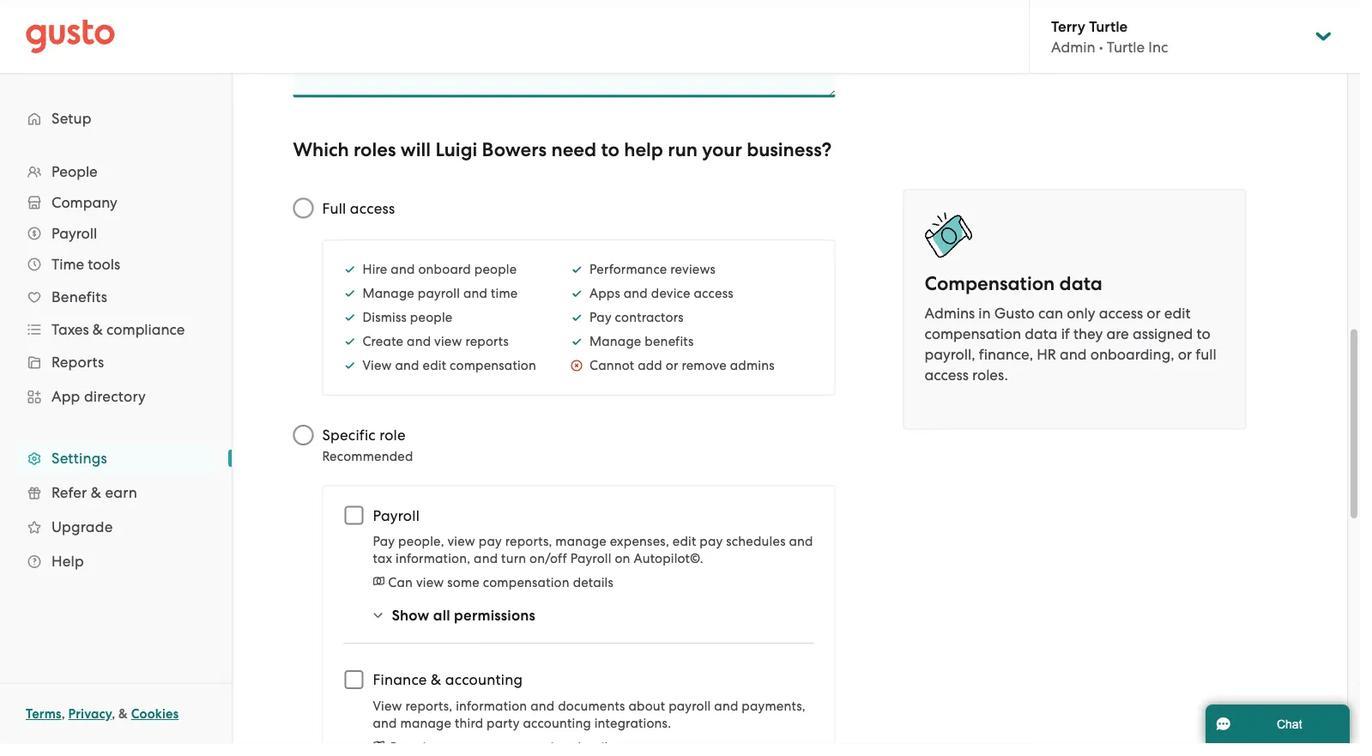 Task type: describe. For each thing, give the bounding box(es) containing it.
will
[[401, 139, 431, 161]]

show all permissions
[[392, 607, 536, 624]]

hire and onboard people
[[363, 262, 517, 277]]

terms , privacy , & cookies
[[26, 707, 179, 722]]

upgrade link
[[17, 512, 215, 543]]

tools
[[88, 256, 120, 273]]

manage benefits
[[590, 334, 694, 349]]

Full access radio
[[285, 189, 322, 227]]

reports, inside the "view reports, information and documents about payroll and payments, and manage third party accounting integrations."
[[406, 698, 453, 713]]

Payroll checkbox
[[335, 497, 373, 534]]

can
[[1039, 304, 1064, 322]]

0 horizontal spatial payroll
[[418, 286, 460, 301]]

luigi
[[436, 139, 478, 161]]

2 pay from the left
[[700, 534, 723, 549]]

Finance & accounting checkbox
[[335, 661, 373, 699]]

only
[[1067, 304, 1096, 322]]

1 horizontal spatial data
[[1060, 273, 1103, 295]]

reports
[[466, 334, 509, 349]]

payroll inside the "view reports, information and documents about payroll and payments, and manage third party accounting integrations."
[[669, 698, 711, 713]]

inc
[[1149, 38, 1169, 56]]

which roles will luigi bowers need to help run your business ?
[[293, 139, 832, 161]]

admins
[[925, 304, 975, 322]]

view for and
[[435, 334, 462, 349]]

benefits
[[645, 334, 694, 349]]

they
[[1074, 325, 1104, 342]]

admin
[[1052, 38, 1096, 56]]

taxes & compliance button
[[17, 314, 215, 345]]

can view some compensation details
[[388, 575, 614, 590]]

0 vertical spatial turtle
[[1090, 17, 1128, 35]]

payroll inside the payroll dropdown button
[[52, 225, 97, 242]]

1 vertical spatial edit
[[423, 358, 447, 373]]

taxes
[[52, 321, 89, 338]]

gusto navigation element
[[0, 74, 232, 606]]

cannot
[[590, 358, 635, 373]]

help
[[624, 139, 664, 161]]

people,
[[398, 534, 444, 549]]

business
[[747, 139, 822, 161]]

bowers
[[482, 139, 547, 161]]

onboarding,
[[1091, 346, 1175, 363]]

performance
[[590, 262, 667, 277]]

compensation data
[[925, 273, 1103, 295]]

recommended
[[322, 449, 413, 464]]

cannot add or remove admins
[[590, 358, 775, 373]]

expenses,
[[610, 534, 670, 549]]

specific
[[322, 427, 376, 444]]

are
[[1107, 325, 1130, 342]]

1 horizontal spatial or
[[1147, 304, 1161, 322]]

compensation for view and edit compensation
[[450, 358, 537, 373]]

permissions
[[454, 607, 536, 624]]

pay people, view pay reports, manage expenses, edit pay schedules and tax information, and turn on/off payroll on autopilot©.
[[373, 534, 814, 566]]

roles
[[354, 139, 396, 161]]

information
[[456, 698, 527, 713]]

0 horizontal spatial or
[[666, 358, 679, 373]]

gusto
[[995, 304, 1035, 322]]

help link
[[17, 546, 215, 577]]

if
[[1062, 325, 1070, 342]]

refer & earn link
[[17, 477, 215, 508]]

manage for manage payroll and time
[[363, 286, 415, 301]]

on
[[615, 551, 631, 566]]

to inside admins in gusto can only access or edit compensation data if they are assigned to payroll, finance, hr and onboarding, or full access roles.
[[1197, 325, 1211, 342]]

about
[[629, 698, 666, 713]]

compensation inside admins in gusto can only access or edit compensation data if they are assigned to payroll, finance, hr and onboarding, or full access roles.
[[925, 325, 1022, 342]]

terms link
[[26, 707, 61, 722]]

time tools
[[52, 256, 120, 273]]

view for view and edit compensation
[[363, 358, 392, 373]]

admins
[[730, 358, 775, 373]]

payroll button
[[17, 218, 215, 249]]

& left cookies button
[[119, 707, 128, 722]]

2 , from the left
[[112, 707, 115, 722]]

1 , from the left
[[61, 707, 65, 722]]

and left time
[[464, 286, 488, 301]]

and left payments,
[[715, 698, 739, 713]]

dismiss
[[363, 310, 407, 325]]

payroll inside the pay people, view pay reports, manage expenses, edit pay schedules and tax information, and turn on/off payroll on autopilot©.
[[571, 551, 612, 566]]

time tools button
[[17, 249, 215, 280]]

and down 'create'
[[395, 358, 420, 373]]

view and edit compensation
[[363, 358, 537, 373]]

role
[[380, 427, 406, 444]]

settings link
[[17, 443, 215, 474]]

reviews
[[671, 262, 716, 277]]

reports, inside the pay people, view pay reports, manage expenses, edit pay schedules and tax information, and turn on/off payroll on autopilot©.
[[505, 534, 552, 549]]

0 horizontal spatial people
[[410, 310, 453, 325]]

access up are
[[1100, 304, 1144, 322]]

dismiss people
[[363, 310, 453, 325]]

privacy
[[68, 707, 112, 722]]

and up pay contractors
[[624, 286, 648, 301]]

onboard
[[418, 262, 471, 277]]

0 vertical spatial people
[[475, 262, 517, 277]]

create
[[363, 334, 404, 349]]

compensation for can view some compensation details
[[483, 575, 570, 590]]

manage for manage benefits
[[590, 334, 642, 349]]

edit for admins in gusto can only access or edit compensation data if they are assigned to payroll, finance, hr and onboarding, or full access roles.
[[1165, 304, 1191, 322]]

and left turn
[[474, 551, 498, 566]]

and down finance
[[373, 716, 397, 731]]

integrations.
[[595, 716, 672, 731]]

turn
[[501, 551, 526, 566]]

0 vertical spatial accounting
[[445, 671, 523, 689]]

people button
[[17, 156, 215, 187]]

1 vertical spatial turtle
[[1107, 38, 1145, 56]]

benefits link
[[17, 282, 215, 313]]

?
[[822, 139, 832, 161]]

manage inside the pay people, view pay reports, manage expenses, edit pay schedules and tax information, and turn on/off payroll on autopilot©.
[[556, 534, 607, 549]]

full
[[322, 200, 346, 217]]

cookies
[[131, 707, 179, 722]]

manage inside the "view reports, information and documents about payroll and payments, and manage third party accounting integrations."
[[401, 716, 452, 731]]



Task type: vqa. For each thing, say whether or not it's contained in the screenshot.
the top trademarked
no



Task type: locate. For each thing, give the bounding box(es) containing it.
device
[[651, 286, 691, 301]]

pay inside list
[[590, 310, 612, 325]]

view inside the pay people, view pay reports, manage expenses, edit pay schedules and tax information, and turn on/off payroll on autopilot©.
[[448, 534, 476, 549]]

1 vertical spatial reports,
[[406, 698, 453, 713]]

terms
[[26, 707, 61, 722]]

and down if
[[1060, 346, 1087, 363]]

0 horizontal spatial manage
[[363, 286, 415, 301]]

view
[[435, 334, 462, 349], [448, 534, 476, 549], [416, 575, 444, 590]]

& right taxes
[[93, 321, 103, 338]]

edit inside admins in gusto can only access or edit compensation data if they are assigned to payroll, finance, hr and onboarding, or full access roles.
[[1165, 304, 1191, 322]]

and
[[391, 262, 415, 277], [464, 286, 488, 301], [624, 286, 648, 301], [407, 334, 431, 349], [1060, 346, 1087, 363], [395, 358, 420, 373], [789, 534, 814, 549], [474, 551, 498, 566], [531, 698, 555, 713], [715, 698, 739, 713], [373, 716, 397, 731]]

1 vertical spatial data
[[1025, 325, 1058, 342]]

1 horizontal spatial pay
[[700, 534, 723, 549]]

pay up turn
[[479, 534, 502, 549]]

your
[[703, 139, 742, 161]]

compensation down in
[[925, 325, 1022, 342]]

compensation inside list
[[450, 358, 537, 373]]

edit up autopilot©.
[[673, 534, 697, 549]]

0 vertical spatial data
[[1060, 273, 1103, 295]]

time
[[491, 286, 518, 301]]

payroll
[[418, 286, 460, 301], [669, 698, 711, 713]]

pay inside the pay people, view pay reports, manage expenses, edit pay schedules and tax information, and turn on/off payroll on autopilot©.
[[373, 534, 395, 549]]

directory
[[84, 388, 146, 405]]

0 vertical spatial to
[[601, 139, 620, 161]]

remove
[[682, 358, 727, 373]]

manage up dismiss
[[363, 286, 415, 301]]

0 horizontal spatial ,
[[61, 707, 65, 722]]

view for people,
[[448, 534, 476, 549]]

assigned
[[1133, 325, 1194, 342]]

edit up assigned
[[1165, 304, 1191, 322]]

accounting inside the "view reports, information and documents about payroll and payments, and manage third party accounting integrations."
[[523, 716, 591, 731]]

turtle up the • on the right top
[[1090, 17, 1128, 35]]

and inside admins in gusto can only access or edit compensation data if they are assigned to payroll, finance, hr and onboarding, or full access roles.
[[1060, 346, 1087, 363]]

view reports, information and documents about payroll and payments, and manage third party accounting integrations.
[[373, 698, 806, 731]]

payroll up time at top
[[52, 225, 97, 242]]

pay left schedules on the bottom of the page
[[700, 534, 723, 549]]

1 horizontal spatial manage
[[556, 534, 607, 549]]

schedules
[[727, 534, 786, 549]]

0 vertical spatial pay
[[590, 310, 612, 325]]

1 vertical spatial manage
[[590, 334, 642, 349]]

manage up the cannot
[[590, 334, 642, 349]]

1 horizontal spatial ,
[[112, 707, 115, 722]]

1 vertical spatial view
[[448, 534, 476, 549]]

autopilot©.
[[634, 551, 704, 566]]

accounting down documents
[[523, 716, 591, 731]]

taxes & compliance
[[52, 321, 185, 338]]

reports
[[52, 354, 104, 371]]

Specific role radio
[[285, 416, 322, 454]]

turtle right the • on the right top
[[1107, 38, 1145, 56]]

0 horizontal spatial payroll
[[52, 225, 97, 242]]

2 vertical spatial payroll
[[571, 551, 612, 566]]

&
[[93, 321, 103, 338], [91, 484, 101, 501], [431, 671, 442, 689], [119, 707, 128, 722]]

manage up on/off
[[556, 534, 607, 549]]

refer & earn
[[52, 484, 137, 501]]

and right schedules on the bottom of the page
[[789, 534, 814, 549]]

list containing performance reviews
[[571, 261, 775, 374]]

0 vertical spatial view
[[363, 358, 392, 373]]

or up assigned
[[1147, 304, 1161, 322]]

compensation down turn
[[483, 575, 570, 590]]

2 horizontal spatial payroll
[[571, 551, 612, 566]]

0 horizontal spatial edit
[[423, 358, 447, 373]]

to up full
[[1197, 325, 1211, 342]]

people
[[475, 262, 517, 277], [410, 310, 453, 325]]

0 horizontal spatial to
[[601, 139, 620, 161]]

0 horizontal spatial pay
[[479, 534, 502, 549]]

view up the information, at the bottom left of the page
[[448, 534, 476, 549]]

list containing people
[[0, 156, 232, 579]]

home image
[[26, 19, 115, 54]]

,
[[61, 707, 65, 722], [112, 707, 115, 722]]

performance reviews
[[590, 262, 716, 277]]

third
[[455, 716, 484, 731]]

people
[[52, 163, 98, 180]]

1 horizontal spatial payroll
[[669, 698, 711, 713]]

0 vertical spatial manage
[[363, 286, 415, 301]]

edit
[[1165, 304, 1191, 322], [423, 358, 447, 373], [673, 534, 697, 549]]

in
[[979, 304, 991, 322]]

details
[[573, 575, 614, 590]]

1 vertical spatial payroll
[[373, 507, 420, 524]]

0 horizontal spatial pay
[[373, 534, 395, 549]]

tax
[[373, 551, 393, 566]]

& left earn
[[91, 484, 101, 501]]

setup link
[[17, 103, 215, 134]]

payroll up details
[[571, 551, 612, 566]]

2 vertical spatial view
[[416, 575, 444, 590]]

or left full
[[1179, 346, 1193, 363]]

or right the add
[[666, 358, 679, 373]]

manage left third
[[401, 716, 452, 731]]

specific role
[[322, 427, 406, 444]]

0 vertical spatial payroll
[[418, 286, 460, 301]]

reports, up turn
[[505, 534, 552, 549]]

list
[[0, 156, 232, 579], [344, 261, 537, 374], [571, 261, 775, 374]]

payroll right about
[[669, 698, 711, 713]]

party
[[487, 716, 520, 731]]

0 horizontal spatial manage
[[401, 716, 452, 731]]

2 vertical spatial compensation
[[483, 575, 570, 590]]

1 horizontal spatial edit
[[673, 534, 697, 549]]

pay for pay people, view pay reports, manage expenses, edit pay schedules and tax information, and turn on/off payroll on autopilot©.
[[373, 534, 395, 549]]

, left cookies button
[[112, 707, 115, 722]]

edit for pay people, view pay reports, manage expenses, edit pay schedules and tax information, and turn on/off payroll on autopilot©.
[[673, 534, 697, 549]]

to left help
[[601, 139, 620, 161]]

apps and device access
[[590, 286, 734, 301]]

0 vertical spatial view
[[435, 334, 462, 349]]

pay down 'apps' in the left of the page
[[590, 310, 612, 325]]

access right full
[[350, 200, 395, 217]]

reports link
[[17, 347, 215, 378]]

turtle
[[1090, 17, 1128, 35], [1107, 38, 1145, 56]]

1 horizontal spatial people
[[475, 262, 517, 277]]

view inside the "view reports, information and documents about payroll and payments, and manage third party accounting integrations."
[[373, 698, 402, 713]]

people up the create and view reports
[[410, 310, 453, 325]]

0 vertical spatial manage
[[556, 534, 607, 549]]

manage payroll and time
[[363, 286, 518, 301]]

refer
[[52, 484, 87, 501]]

pay for pay contractors
[[590, 310, 612, 325]]

manage
[[363, 286, 415, 301], [590, 334, 642, 349]]

benefits
[[52, 288, 107, 306]]

1 horizontal spatial list
[[344, 261, 537, 374]]

accounting up information
[[445, 671, 523, 689]]

documents
[[558, 698, 626, 713]]

edit inside the pay people, view pay reports, manage expenses, edit pay schedules and tax information, and turn on/off payroll on autopilot©.
[[673, 534, 697, 549]]

& right finance
[[431, 671, 442, 689]]

reports,
[[505, 534, 552, 549], [406, 698, 453, 713]]

compensation down reports
[[450, 358, 537, 373]]

1 vertical spatial compensation
[[450, 358, 537, 373]]

earn
[[105, 484, 137, 501]]

view down 'create'
[[363, 358, 392, 373]]

1 vertical spatial manage
[[401, 716, 452, 731]]

payroll up people,
[[373, 507, 420, 524]]

company
[[52, 194, 117, 211]]

2 horizontal spatial edit
[[1165, 304, 1191, 322]]

& for accounting
[[431, 671, 442, 689]]

pay up 'tax'
[[373, 534, 395, 549]]

payroll,
[[925, 346, 976, 363]]

& for earn
[[91, 484, 101, 501]]

information,
[[396, 551, 471, 566]]

view
[[363, 358, 392, 373], [373, 698, 402, 713]]

pay
[[479, 534, 502, 549], [700, 534, 723, 549]]

2 horizontal spatial or
[[1179, 346, 1193, 363]]

list containing hire and onboard people
[[344, 261, 537, 374]]

, left privacy link
[[61, 707, 65, 722]]

& inside dropdown button
[[93, 321, 103, 338]]

data up only
[[1060, 273, 1103, 295]]

1 vertical spatial view
[[373, 698, 402, 713]]

1 horizontal spatial payroll
[[373, 507, 420, 524]]

and left documents
[[531, 698, 555, 713]]

setup
[[52, 110, 92, 127]]

1 horizontal spatial manage
[[590, 334, 642, 349]]

people up time
[[475, 262, 517, 277]]

1 vertical spatial accounting
[[523, 716, 591, 731]]

terry
[[1052, 17, 1086, 35]]

1 vertical spatial to
[[1197, 325, 1211, 342]]

•
[[1100, 38, 1104, 56]]

full
[[1196, 346, 1217, 363]]

1 pay from the left
[[479, 534, 502, 549]]

0 vertical spatial edit
[[1165, 304, 1191, 322]]

some
[[447, 575, 480, 590]]

1 horizontal spatial reports,
[[505, 534, 552, 549]]

all
[[433, 607, 451, 624]]

2 horizontal spatial list
[[571, 261, 775, 374]]

compensation
[[925, 273, 1055, 295]]

need
[[552, 139, 597, 161]]

0 horizontal spatial list
[[0, 156, 232, 579]]

& for compliance
[[93, 321, 103, 338]]

data inside admins in gusto can only access or edit compensation data if they are assigned to payroll, finance, hr and onboarding, or full access roles.
[[1025, 325, 1058, 342]]

access
[[350, 200, 395, 217], [694, 286, 734, 301], [1100, 304, 1144, 322], [925, 366, 969, 383]]

1 vertical spatial payroll
[[669, 698, 711, 713]]

full access
[[322, 200, 395, 217]]

chat button
[[1206, 705, 1350, 744]]

2 vertical spatial edit
[[673, 534, 697, 549]]

view down finance
[[373, 698, 402, 713]]

finance,
[[979, 346, 1034, 363]]

app directory
[[52, 388, 146, 405]]

pay
[[590, 310, 612, 325], [373, 534, 395, 549]]

apps
[[590, 286, 621, 301]]

1 vertical spatial people
[[410, 310, 453, 325]]

1 horizontal spatial to
[[1197, 325, 1211, 342]]

data up hr
[[1025, 325, 1058, 342]]

app
[[52, 388, 80, 405]]

upgrade
[[52, 519, 113, 536]]

0 horizontal spatial reports,
[[406, 698, 453, 713]]

0 vertical spatial payroll
[[52, 225, 97, 242]]

payroll down hire and onboard people
[[418, 286, 460, 301]]

0 horizontal spatial data
[[1025, 325, 1058, 342]]

1 vertical spatial pay
[[373, 534, 395, 549]]

access down reviews at top
[[694, 286, 734, 301]]

hr
[[1037, 346, 1057, 363]]

roles.
[[973, 366, 1009, 383]]

chat
[[1277, 718, 1303, 731]]

view for view reports, information and documents about payroll and payments, and manage third party accounting integrations.
[[373, 698, 402, 713]]

view up view and edit compensation
[[435, 334, 462, 349]]

and right hire
[[391, 262, 415, 277]]

view down the information, at the bottom left of the page
[[416, 575, 444, 590]]

0 vertical spatial compensation
[[925, 325, 1022, 342]]

access down payroll,
[[925, 366, 969, 383]]

and down 'dismiss people'
[[407, 334, 431, 349]]

contractors
[[615, 310, 684, 325]]

edit down the create and view reports
[[423, 358, 447, 373]]

time
[[52, 256, 84, 273]]

0 vertical spatial reports,
[[505, 534, 552, 549]]

run
[[668, 139, 698, 161]]

terry turtle admin • turtle inc
[[1052, 17, 1169, 56]]

reports, down finance & accounting
[[406, 698, 453, 713]]

1 horizontal spatial pay
[[590, 310, 612, 325]]

privacy link
[[68, 707, 112, 722]]



